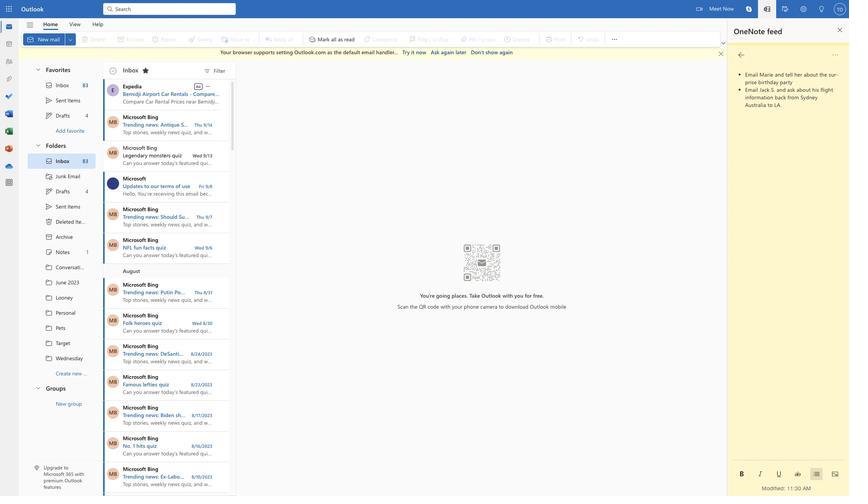 Task type: locate. For each thing, give the bounding box(es) containing it.
6  from the top
[[45, 339, 53, 347]]

bing for famous lefties quiz
[[147, 373, 158, 380]]

quiz right facts
[[156, 244, 166, 251]]

bing for nfl fun facts quiz
[[147, 236, 158, 243]]

1 horizontal spatial again
[[500, 49, 513, 56]]

microsoft bing up fun
[[123, 236, 158, 243]]

select a conversation checkbox down legendary
[[105, 172, 123, 189]]

add inside add favorite tree item
[[56, 127, 65, 134]]

left-rail-appbar navigation
[[2, 18, 17, 175]]

bing down folk heroes quiz
[[147, 342, 158, 349]]

add
[[746, 72, 756, 80], [56, 127, 65, 134]]

don't show again
[[471, 49, 513, 56]]

you
[[514, 292, 523, 299]]

 up the 
[[45, 203, 53, 210]]

 tree item down pets
[[28, 335, 96, 351]]

2 vertical spatial about
[[807, 104, 821, 111]]

83 down folders tree item
[[82, 157, 88, 165]]

2 sent from the top
[[56, 203, 66, 210]]

sewing
[[198, 121, 215, 128]]

8 microsoft bing from the top
[[123, 373, 158, 380]]

select a conversation checkbox for trending news: desantis disappears, vivek rises and woke… and more
[[105, 339, 123, 357]]

open note starting with: email marie and tell her about the surprise birthday party last edited: 11:30 am. tree item
[[734, 94, 843, 148]]

1 horizontal spatial add
[[746, 72, 756, 80]]

11 microsoft bing from the top
[[123, 465, 158, 472]]

mb for legendary monsters quiz
[[109, 149, 117, 156]]


[[45, 263, 53, 271], [45, 279, 53, 286], [45, 294, 53, 301], [45, 309, 53, 316], [45, 324, 53, 332], [45, 339, 53, 347], [45, 354, 53, 362]]

 tree item
[[28, 108, 96, 123], [28, 184, 96, 199]]

1 vertical spatial 
[[45, 157, 53, 165]]

select a conversation checkbox down august
[[105, 278, 123, 296]]

10 microsoft bing from the top
[[123, 434, 158, 442]]

0 vertical spatial select a conversation checkbox
[[105, 141, 123, 159]]

outlook right premium
[[65, 477, 82, 484]]

marie
[[760, 71, 773, 78], [764, 104, 778, 111]]

 left looney
[[45, 294, 53, 301]]

11:30 am email marie and tell her about the surprise birthday party
[[750, 98, 839, 119]]

2 vertical spatial select a conversation checkbox
[[105, 493, 123, 496]]

 button left the favorites
[[31, 62, 44, 76]]

 button inside the groups tree item
[[31, 381, 44, 395]]

2  tree item from the top
[[28, 184, 96, 199]]

1 vertical spatial select a conversation checkbox
[[105, 202, 123, 220]]

am inside 11:30 am email marie and tell her about the surprise birthday party
[[833, 98, 839, 103]]

antique
[[161, 121, 180, 128]]

mb for trending news: desantis disappears, vivek rises and woke… and more
[[109, 347, 117, 354]]

group
[[68, 400, 82, 407]]

2 vertical spatial items
[[75, 218, 88, 225]]

1  inbox from the top
[[45, 81, 69, 89]]

to inside email marie and tell her about the sur prise birthday party email jack s. and ask about his flight information back from sydney australia to la.
[[768, 101, 773, 108]]

0 vertical spatial 
[[45, 112, 53, 119]]

mail image
[[5, 23, 13, 31]]

select a conversation checkbox for nfl fun facts quiz
[[105, 233, 123, 251]]

bing for trending news: putin powerless to complain about china… and more
[[147, 281, 158, 288]]

about up sydney
[[797, 86, 811, 93]]

with left you
[[503, 292, 513, 299]]

you're
[[420, 292, 435, 299]]

am down flight
[[833, 98, 839, 103]]

favorites tree
[[28, 59, 96, 138]]

select a conversation checkbox left the hits
[[105, 431, 123, 449]]

4 microsoft bing image from the top
[[107, 376, 119, 388]]

1 vertical spatial select a conversation checkbox
[[105, 431, 123, 449]]

11:30 right :
[[787, 485, 801, 491]]

drafts up add favorite tree item
[[56, 112, 70, 119]]

her inside email marie and tell her about the sur prise birthday party email jack s. and ask about his flight information back from sydney australia to la.
[[794, 71, 802, 78]]

 inside favorites tree item
[[35, 66, 41, 72]]

 inbox inside favorites tree
[[45, 81, 69, 89]]

365
[[66, 471, 74, 477]]

trending news: desantis disappears, vivek rises and woke… and more
[[123, 350, 293, 357]]

 tree item down favorites tree item
[[28, 93, 96, 108]]

2 vertical spatial thu
[[195, 289, 202, 295]]

0 vertical spatial as
[[338, 36, 343, 43]]

1  drafts from the top
[[45, 112, 70, 119]]

4 select a conversation checkbox from the top
[[105, 462, 123, 480]]

 for folders
[[35, 142, 41, 148]]

 inbox up junk
[[45, 157, 69, 165]]

0 horizontal spatial 
[[205, 83, 211, 89]]

 down 
[[45, 263, 53, 271]]

0 horizontal spatial add
[[56, 127, 65, 134]]

1 select a conversation checkbox from the top
[[105, 110, 123, 128]]

news: for putin
[[146, 288, 159, 296]]

 inside the groups tree item
[[35, 385, 41, 391]]

onenote
[[734, 26, 765, 36]]

1 vertical spatial  tree item
[[28, 199, 96, 214]]

0 horizontal spatial 11:30
[[787, 485, 801, 491]]

mb for nfl fun facts quiz
[[109, 241, 117, 248]]

select a conversation checkbox for trending news: ex-labor secretary robert reich answers the… and more
[[105, 462, 123, 480]]

bing for no. 1 hits quiz
[[147, 434, 158, 442]]

 button for folders
[[31, 138, 44, 152]]

select a conversation checkbox down folk
[[105, 339, 123, 357]]

Select a conversation checkbox
[[105, 278, 123, 296], [105, 308, 123, 326], [105, 401, 123, 418], [105, 462, 123, 480]]

microsoft down updates
[[123, 205, 146, 213]]

3 microsoft bing image from the top
[[107, 345, 119, 357]]

 drafts down junk
[[45, 188, 70, 195]]

microsoft down bemidji at top
[[123, 113, 146, 120]]

trending down updates
[[123, 213, 144, 220]]

0 vertical spatial new
[[38, 36, 49, 43]]

 tree item
[[28, 78, 96, 93], [28, 153, 96, 169]]

 inbox for first  tree item
[[45, 81, 69, 89]]

0 vertical spatial  tree item
[[28, 78, 96, 93]]

 down  target
[[45, 354, 53, 362]]

 inbox inside tree
[[45, 157, 69, 165]]

3 news: from the top
[[146, 288, 159, 296]]

1 horizontal spatial with
[[441, 303, 450, 310]]

4 mb from the top
[[109, 241, 117, 248]]

wed for nfl fun facts quiz
[[195, 244, 204, 250]]

 right mail
[[67, 37, 73, 43]]

select a conversation checkbox for legendary monsters quiz
[[105, 141, 123, 159]]

drafts
[[56, 112, 70, 119], [56, 188, 70, 195]]

china…
[[247, 288, 265, 296]]

1 vertical spatial am
[[803, 485, 811, 491]]

0 horizontal spatial am
[[803, 485, 811, 491]]

0 vertical spatial sent
[[56, 97, 66, 104]]

2 microsoft bing image from the top
[[107, 147, 119, 159]]

thu 8/31
[[195, 289, 212, 295]]

7 microsoft bing image from the top
[[107, 468, 119, 480]]

 inside folders tree item
[[35, 142, 41, 148]]

m
[[111, 180, 115, 187]]

1 vertical spatial add
[[56, 127, 65, 134]]

 for favorites
[[35, 66, 41, 72]]

1 right no.
[[133, 442, 135, 449]]

more right woke…
[[281, 350, 293, 357]]

microsoft bing down bemidji at top
[[123, 113, 158, 120]]

Select a conversation checkbox
[[105, 110, 123, 128], [105, 172, 123, 189], [105, 233, 123, 251], [105, 339, 123, 357]]

2  tree item from the top
[[28, 275, 96, 290]]

2 select a conversation checkbox from the top
[[105, 202, 123, 220]]

mb for famous lefties quiz
[[109, 378, 117, 385]]

tab list containing home
[[38, 18, 109, 30]]

supreme
[[179, 213, 200, 220]]

4 microsoft bing image from the top
[[107, 314, 119, 326]]

1 horizontal spatial 11:30
[[822, 98, 832, 103]]

11:30 inside 'edit note starting with email marie and tell her about the surprise birthday party' main content
[[787, 485, 801, 491]]

and right woke…
[[270, 350, 279, 357]]

quiz for heroes
[[152, 319, 162, 326]]

 button for groups
[[31, 381, 44, 395]]

Select a conversation checkbox
[[105, 370, 123, 388], [105, 431, 123, 449]]

microsoft bing image for nfl fun facts quiz
[[107, 239, 119, 251]]

 button
[[829, 49, 841, 61]]

thu left 9/7
[[196, 214, 204, 220]]

7 mb from the top
[[109, 347, 117, 354]]

more right what…
[[290, 121, 303, 128]]

drafts inside favorites tree
[[56, 112, 70, 119]]

1 vertical spatial  tree item
[[28, 184, 96, 199]]

1 mb from the top
[[109, 118, 117, 125]]

1 vertical spatial marie
[[764, 104, 778, 111]]

0 vertical spatial  tree item
[[28, 108, 96, 123]]

 button inside folders tree item
[[31, 138, 44, 152]]

sent up  tree item in the left top of the page
[[56, 203, 66, 210]]

onenote feed region
[[705, 18, 849, 496], [728, 18, 849, 496]]

1 4 from the top
[[85, 112, 88, 119]]

 sent items up  tree item in the left top of the page
[[45, 203, 80, 210]]

select a conversation checkbox containing m
[[105, 172, 123, 189]]

0 vertical spatial  sent items
[[45, 97, 80, 104]]

sent inside tree
[[56, 203, 66, 210]]

tell inside 11:30 am email marie and tell her about the surprise birthday party
[[789, 104, 796, 111]]

 for first  tree item
[[45, 81, 53, 89]]

again right show
[[500, 49, 513, 56]]

1 select a conversation checkbox from the top
[[105, 141, 123, 159]]

no.
[[123, 442, 131, 449]]

4 trending from the top
[[123, 350, 144, 357]]

11:30 inside 11:30 am email marie and tell her about the surprise birthday party
[[822, 98, 832, 103]]

 new mail
[[27, 36, 60, 43]]

3 microsoft bing from the top
[[123, 205, 158, 213]]

new
[[38, 36, 49, 43], [56, 400, 66, 407]]

0 horizontal spatial new
[[38, 36, 49, 43]]

1 vertical spatial thu
[[196, 214, 204, 220]]

1 horizontal spatial 
[[611, 36, 618, 43]]

thu left 9/14
[[194, 122, 202, 128]]

bing up the legendary monsters quiz
[[147, 144, 157, 151]]

1 vertical spatial  drafts
[[45, 188, 70, 195]]

1 vertical spatial 
[[205, 83, 211, 89]]

select a conversation checkbox down no.
[[105, 462, 123, 480]]

use
[[182, 182, 190, 189]]

2 select a conversation checkbox from the top
[[105, 431, 123, 449]]

2 microsoft bing from the top
[[123, 144, 157, 151]]

answers
[[239, 473, 259, 480]]

news: left putin
[[146, 288, 159, 296]]

1 news: from the top
[[146, 121, 159, 128]]

items for second  tree item from the top of the onenote feed application
[[68, 203, 80, 210]]

Select all messages checkbox
[[108, 65, 118, 76]]

1 horizontal spatial new
[[56, 400, 66, 407]]

2 drafts from the top
[[56, 188, 70, 195]]

1  from the top
[[45, 97, 53, 104]]

0 vertical spatial inbox
[[123, 66, 138, 74]]

0 vertical spatial tell
[[785, 71, 793, 78]]

bing for legendary monsters quiz
[[147, 144, 157, 151]]

select a conversation checkbox for updates to our terms of use
[[105, 172, 123, 189]]

1 vertical spatial  sent items
[[45, 203, 80, 210]]

news: left biden at the left of page
[[146, 411, 159, 418]]

1  tree item from the top
[[28, 108, 96, 123]]

 tree item down junk
[[28, 184, 96, 199]]

august
[[123, 267, 140, 274]]

1  from the top
[[45, 112, 53, 119]]

 inside favorites tree
[[45, 112, 53, 119]]

word image
[[5, 110, 13, 118]]

5 news: from the top
[[146, 411, 159, 418]]

from
[[788, 94, 799, 101]]

2 4 from the top
[[85, 188, 88, 195]]

 tree item up add favorite
[[28, 108, 96, 123]]

11 mb from the top
[[109, 470, 117, 477]]

meet now
[[709, 5, 734, 12]]


[[45, 172, 53, 180]]

1 vertical spatial as
[[327, 49, 332, 56]]

party
[[780, 78, 793, 86], [791, 112, 803, 119]]

message list section
[[103, 60, 303, 496]]

microsoft bing for trending news: putin powerless to complain about china… and more
[[123, 281, 158, 288]]

microsoft bing down famous lefties quiz
[[123, 404, 158, 411]]

select a conversation checkbox left fun
[[105, 233, 123, 251]]

4  tree item from the top
[[28, 305, 96, 320]]

1 vertical spatial 
[[45, 203, 53, 210]]

challenges…
[[230, 411, 260, 418]]

microsoft down the famous at the left of page
[[123, 404, 146, 411]]

0 horizontal spatial again
[[441, 49, 454, 56]]

2 trending from the top
[[123, 213, 144, 220]]

 tree item down june
[[28, 290, 96, 305]]

0 vertical spatial  drafts
[[45, 112, 70, 119]]

1 horizontal spatial as
[[338, 36, 343, 43]]

tab list
[[38, 18, 109, 30]]

looney
[[56, 294, 73, 301]]

inbox inside inbox 
[[123, 66, 138, 74]]

 archive
[[45, 233, 73, 241]]

0 vertical spatial  button
[[31, 62, 44, 76]]

3  button from the top
[[31, 381, 44, 395]]

1 vertical spatial sent
[[56, 203, 66, 210]]

items inside favorites tree
[[68, 97, 80, 104]]

onedrive image
[[5, 163, 13, 170]]

expedia image
[[107, 84, 119, 96]]

 for first  tree item from the top of the onenote feed application
[[45, 112, 53, 119]]

folders
[[46, 141, 66, 149]]

birthday down la.
[[770, 112, 790, 119]]

 button
[[773, 468, 785, 480]]

1 vertical spatial her
[[798, 104, 806, 111]]

select a conversation checkbox right folder
[[105, 370, 123, 388]]

0 vertical spatial am
[[833, 98, 839, 103]]

 personal
[[45, 309, 76, 316]]

items inside " deleted items"
[[75, 218, 88, 225]]

2 microsoft bing image from the top
[[107, 239, 119, 251]]

pets
[[56, 324, 65, 331]]

bing down our
[[147, 205, 158, 213]]

microsoft bing for trending news: antique singer sewing machine values & what… and more
[[123, 113, 158, 120]]

should
[[161, 213, 177, 220]]

as
[[338, 36, 343, 43], [327, 49, 332, 56]]

to inside upgrade to microsoft 365 with premium outlook features
[[64, 464, 68, 471]]

0 vertical spatial with
[[503, 292, 513, 299]]

6 microsoft bing image from the top
[[107, 437, 119, 449]]

wednesday
[[56, 355, 83, 362]]

about down sydney
[[807, 104, 821, 111]]

0 vertical spatial thu
[[194, 122, 202, 128]]

new inside new group tree item
[[56, 400, 66, 407]]

thu left 8/31
[[195, 289, 202, 295]]

premium features image
[[34, 465, 39, 471]]

her inside 11:30 am email marie and tell her about the surprise birthday party
[[798, 104, 806, 111]]

2 vertical spatial  button
[[31, 381, 44, 395]]

edit note starting with email marie and tell her about the surprise birthday party main content
[[728, 43, 849, 496]]

bing down no. 1 hits quiz
[[147, 465, 158, 472]]

6  tree item from the top
[[28, 335, 96, 351]]

 tree item up pets
[[28, 305, 96, 320]]

6 trending from the top
[[123, 473, 144, 480]]

1 select a conversation checkbox from the top
[[105, 370, 123, 388]]


[[45, 112, 53, 119], [45, 188, 53, 195]]

 inside tree
[[45, 188, 53, 195]]

inbox inside favorites tree
[[56, 82, 69, 89]]

sent down favorites tree item
[[56, 97, 66, 104]]

1  from the top
[[45, 263, 53, 271]]


[[309, 36, 316, 43]]

styles toolbar toolbar
[[732, 468, 845, 480]]

you're going places. take outlook with you for free. scan the qr code with your phone camera to download outlook mobile
[[398, 292, 566, 310]]

hits
[[136, 442, 145, 449]]

 inbox for second  tree item
[[45, 157, 69, 165]]

 for  conversation history
[[45, 263, 53, 271]]

0 vertical spatial drafts
[[56, 112, 70, 119]]

microsoft bing up the hits
[[123, 434, 158, 442]]

83 left 'e'
[[82, 82, 88, 89]]

Select a conversation checkbox
[[105, 141, 123, 159], [105, 202, 123, 220], [105, 493, 123, 496]]

2  drafts from the top
[[45, 188, 70, 195]]

and right what…
[[280, 121, 289, 128]]

 tree item
[[28, 93, 96, 108], [28, 199, 96, 214]]

6 mb from the top
[[109, 316, 117, 324]]

quiz right heroes
[[152, 319, 162, 326]]

 for  looney
[[45, 294, 53, 301]]

1 horizontal spatial am
[[833, 98, 839, 103]]

biden
[[161, 411, 174, 418]]


[[611, 36, 618, 43], [205, 83, 211, 89]]

marie inside email marie and tell her about the sur prise birthday party email jack s. and ask about his flight information back from sydney australia to la.
[[760, 71, 773, 78]]

0 vertical spatial about
[[804, 71, 818, 78]]

tell inside email marie and tell her about the sur prise birthday party email jack s. and ask about his flight information back from sydney australia to la.
[[785, 71, 793, 78]]

1 vertical spatial  tree item
[[28, 153, 96, 169]]

 looney
[[45, 294, 73, 301]]

5  from the top
[[45, 324, 53, 332]]

information
[[745, 94, 773, 101]]

bing for trending news: ex-labor secretary robert reich answers the… and more
[[147, 465, 158, 472]]

1 vertical spatial 11:30
[[787, 485, 801, 491]]

trending up the famous at the left of page
[[123, 350, 144, 357]]

trending
[[123, 121, 144, 128], [123, 213, 144, 220], [123, 288, 144, 296], [123, 350, 144, 357], [123, 411, 144, 418], [123, 473, 144, 480]]

9 microsoft bing from the top
[[123, 404, 158, 411]]

4  from the top
[[45, 309, 53, 316]]

add left favorite
[[56, 127, 65, 134]]

2 select a conversation checkbox from the top
[[105, 308, 123, 326]]

0 vertical spatial party
[[780, 78, 793, 86]]

4 microsoft bing from the top
[[123, 236, 158, 243]]


[[735, 73, 741, 79]]

mb for no. 1 hits quiz
[[109, 439, 117, 447]]

new group tree item
[[28, 396, 96, 411]]

0 vertical spatial  tree item
[[28, 93, 96, 108]]

tab list inside onenote feed application
[[38, 18, 109, 30]]

11:30
[[822, 98, 832, 103], [787, 485, 801, 491]]

microsoft bing up famous lefties quiz
[[123, 373, 158, 380]]

1 trending from the top
[[123, 121, 144, 128]]

 left june
[[45, 279, 53, 286]]

83 inside favorites tree
[[82, 82, 88, 89]]

0 vertical spatial  inbox
[[45, 81, 69, 89]]

2 mb from the top
[[109, 149, 117, 156]]

bing down "august" heading
[[147, 281, 158, 288]]

1 vertical spatial items
[[68, 203, 80, 210]]

microsoft bing for trending news: biden shouts during speech, challenges… and more
[[123, 404, 158, 411]]

2  from the top
[[45, 279, 53, 286]]

tree
[[28, 153, 105, 381]]

and inside 11:30 am email marie and tell her about the surprise birthday party
[[779, 104, 788, 111]]

outlook banner
[[0, 0, 849, 19]]

1 vertical spatial new
[[56, 400, 66, 407]]

 inside popup button
[[611, 36, 618, 43]]

her down sydney
[[798, 104, 806, 111]]

5 microsoft bing image from the top
[[107, 406, 119, 418]]

 button inside favorites tree item
[[31, 62, 44, 76]]

 for  popup button
[[611, 36, 618, 43]]

browser
[[233, 49, 252, 56]]

1 vertical spatial 4
[[85, 188, 88, 195]]

microsoft bing image
[[107, 208, 119, 220], [107, 239, 119, 251], [107, 345, 119, 357], [107, 376, 119, 388], [107, 406, 119, 418], [107, 437, 119, 449], [107, 468, 119, 480]]

 tree item down target
[[28, 351, 96, 366]]

9 mb from the top
[[109, 409, 117, 416]]

1 drafts from the top
[[56, 112, 70, 119]]

favorite
[[67, 127, 85, 134]]

3  from the top
[[45, 294, 53, 301]]

3 trending from the top
[[123, 288, 144, 296]]


[[737, 53, 742, 58]]

bing for folk heroes quiz
[[147, 312, 158, 319]]

1 vertical spatial with
[[441, 303, 450, 310]]

5 trending from the top
[[123, 411, 144, 418]]

what…
[[261, 121, 278, 128]]

8/16/2023
[[192, 443, 212, 449]]

6 news: from the top
[[146, 473, 159, 480]]

2  from the top
[[45, 188, 53, 195]]

7  from the top
[[45, 354, 53, 362]]


[[739, 471, 745, 477]]

phone
[[464, 303, 479, 310]]

microsoft bing down updates
[[123, 205, 158, 213]]

trending news: biden shouts during speech, challenges… and more
[[123, 411, 284, 418]]

0 vertical spatial 83
[[82, 82, 88, 89]]

0 vertical spatial 11:30
[[822, 98, 832, 103]]

ex-
[[161, 473, 168, 480]]

home
[[43, 20, 58, 27]]

feed
[[767, 26, 782, 36]]

5  tree item from the top
[[28, 320, 96, 335]]

1 vertical spatial drafts
[[56, 188, 70, 195]]

0 vertical spatial select a conversation checkbox
[[105, 370, 123, 388]]

1 sent from the top
[[56, 97, 66, 104]]

microsoft for nfl fun facts quiz
[[123, 236, 146, 243]]


[[27, 36, 34, 43]]

woke…
[[251, 350, 269, 357]]

10 mb from the top
[[109, 439, 117, 447]]

 button
[[754, 468, 766, 480]]

email inside 11:30 am email marie and tell her about the surprise birthday party
[[750, 104, 763, 111]]

 sent items
[[45, 97, 80, 104], [45, 203, 80, 210]]

folk
[[123, 319, 133, 326]]

 down 
[[45, 188, 53, 195]]

4 select a conversation checkbox from the top
[[105, 339, 123, 357]]

inbox heading
[[123, 62, 152, 79]]

birthday up "jack"
[[758, 78, 779, 86]]

 left the favorites
[[35, 66, 41, 72]]

 tree item up  looney
[[28, 275, 96, 290]]

1 up history
[[86, 248, 88, 256]]

party inside 11:30 am email marie and tell her about the surprise birthday party
[[791, 112, 803, 119]]

1 vertical spatial  button
[[31, 138, 44, 152]]

home button
[[38, 18, 64, 30]]

2 vertical spatial inbox
[[56, 157, 69, 165]]

microsoft bing down august
[[123, 281, 158, 288]]

the down all
[[334, 49, 342, 56]]

the inside you're going places. take outlook with you for free. scan the qr code with your phone camera to download outlook mobile
[[410, 303, 418, 310]]

2 vertical spatial with
[[75, 471, 84, 477]]

setting
[[276, 49, 293, 56]]

the left qr
[[410, 303, 418, 310]]

microsoft bing image
[[107, 116, 119, 128], [107, 147, 119, 159], [107, 283, 119, 296], [107, 314, 119, 326]]

drafts inside tree
[[56, 188, 70, 195]]

0 vertical spatial 4
[[85, 112, 88, 119]]

thu
[[194, 122, 202, 128], [196, 214, 204, 220], [195, 289, 202, 295]]

0 vertical spatial 
[[611, 36, 618, 43]]

1 vertical spatial party
[[791, 112, 803, 119]]

try it now
[[402, 49, 426, 56]]

mb for trending news: antique singer sewing machine values & what… and more
[[109, 118, 117, 125]]

0 horizontal spatial with
[[75, 471, 84, 477]]

tags group
[[305, 32, 538, 47]]

free.
[[533, 292, 544, 299]]

83 inside tree
[[82, 157, 88, 165]]

2 news: from the top
[[146, 213, 159, 220]]

select a conversation checkbox for trending news: biden shouts during speech, challenges… and more
[[105, 401, 123, 418]]

trending for trending news: antique singer sewing machine values & what… and more
[[123, 121, 144, 128]]

 inside dropdown button
[[205, 83, 211, 89]]

add favorite tree item
[[28, 123, 96, 138]]

1  tree item from the top
[[28, 93, 96, 108]]

seconds
[[238, 90, 258, 97]]

inbox left  in the left top of the page
[[123, 66, 138, 74]]

2  button from the top
[[31, 138, 44, 152]]

7 microsoft bing from the top
[[123, 342, 158, 349]]

microsoft bing down the hits
[[123, 465, 158, 472]]

3 microsoft bing image from the top
[[107, 283, 119, 296]]

1 select a conversation checkbox from the top
[[105, 278, 123, 296]]

1 vertical spatial 83
[[82, 157, 88, 165]]

microsoft for trending news: ex-labor secretary robert reich answers the… and more
[[123, 465, 146, 472]]

her up ask
[[794, 71, 802, 78]]

 inside  dropdown button
[[67, 37, 73, 43]]

0 horizontal spatial 1
[[86, 248, 88, 256]]

1  from the top
[[45, 81, 53, 89]]

0 vertical spatial 1
[[86, 248, 88, 256]]

outlook up camera
[[482, 292, 501, 299]]

items right deleted
[[75, 218, 88, 225]]

2  inbox from the top
[[45, 157, 69, 165]]

lefties
[[143, 381, 157, 388]]

 up add favorite tree item
[[45, 112, 53, 119]]

news: left antique
[[146, 121, 159, 128]]

1 vertical spatial  inbox
[[45, 157, 69, 165]]

4 news: from the top
[[146, 350, 159, 357]]

 inside tree
[[45, 157, 53, 165]]

microsoft up fun
[[123, 236, 146, 243]]

tell down from
[[789, 104, 796, 111]]

to inside you're going places. take outlook with you for free. scan the qr code with your phone camera to download outlook mobile
[[499, 303, 504, 310]]

0 vertical spatial items
[[68, 97, 80, 104]]

 tree item down the notes
[[28, 260, 105, 275]]

show
[[486, 49, 498, 56]]

0 vertical spatial 
[[45, 81, 53, 89]]

1 microsoft bing from the top
[[123, 113, 158, 120]]

1 83 from the top
[[82, 82, 88, 89]]

your browser supports setting outlook.com as the default email handler...
[[220, 49, 398, 56]]

1  button from the top
[[31, 62, 44, 76]]

add for add a note
[[746, 72, 756, 80]]

 tree item
[[28, 260, 105, 275], [28, 275, 96, 290], [28, 290, 96, 305], [28, 305, 96, 320], [28, 320, 96, 335], [28, 335, 96, 351], [28, 351, 96, 366]]

email right junk
[[68, 173, 80, 180]]

2  from the top
[[45, 203, 53, 210]]

wed left 8/30
[[192, 320, 202, 326]]

1 vertical spatial 1
[[133, 442, 135, 449]]

our
[[151, 182, 159, 189]]

0 vertical spatial her
[[794, 71, 802, 78]]

4 inside tree
[[85, 188, 88, 195]]

history
[[88, 264, 105, 271]]


[[776, 471, 782, 477]]

inbox 
[[123, 66, 149, 74]]

0 vertical spatial marie
[[760, 71, 773, 78]]

microsoft up folk
[[123, 312, 146, 319]]

microsoft bing image for trending news: biden shouts during speech, challenges… and more
[[107, 406, 119, 418]]

1 microsoft bing image from the top
[[107, 116, 119, 128]]

add left a
[[746, 72, 756, 80]]

1
[[86, 248, 88, 256], [133, 442, 135, 449]]

1 vertical spatial inbox
[[56, 82, 69, 89]]

 inside favorites tree
[[45, 81, 53, 89]]

quiz right the monsters
[[172, 151, 182, 159]]

select a conversation checkbox down expedia icon
[[105, 110, 123, 128]]

values
[[239, 121, 254, 128]]

5 microsoft bing from the top
[[123, 281, 158, 288]]

microsoft bing image for legendary monsters quiz
[[107, 147, 119, 159]]

3 select a conversation checkbox from the top
[[105, 401, 123, 418]]

83 for first  tree item
[[82, 82, 88, 89]]

3 mb from the top
[[109, 210, 117, 217]]

mb for trending news: should supreme court disqualify trump from… and more
[[109, 210, 117, 217]]

news: for should
[[146, 213, 159, 220]]

1 vertical spatial 
[[45, 188, 53, 195]]

2 vertical spatial wed
[[192, 320, 202, 326]]

sent
[[56, 97, 66, 104], [56, 203, 66, 210]]

0 vertical spatial 
[[45, 97, 53, 104]]

1 vertical spatial birthday
[[770, 112, 790, 119]]

bing up folk heroes quiz
[[147, 312, 158, 319]]

6 microsoft bing from the top
[[123, 312, 158, 319]]

2  from the top
[[45, 157, 53, 165]]

1 horizontal spatial 1
[[133, 442, 135, 449]]

9/13
[[203, 152, 212, 158]]

1  sent items from the top
[[45, 97, 80, 104]]

 up 
[[45, 157, 53, 165]]

 target
[[45, 339, 70, 347]]

0 vertical spatial birthday
[[758, 78, 779, 86]]

1 vertical spatial wed
[[195, 244, 204, 250]]

bing for trending news: antique singer sewing machine values & what… and more
[[147, 113, 158, 120]]

0 vertical spatial add
[[746, 72, 756, 80]]

 for  june 2023
[[45, 279, 53, 286]]

1 microsoft bing image from the top
[[107, 208, 119, 220]]

1 vertical spatial tell
[[789, 104, 796, 111]]

as inside the  mark all as read
[[338, 36, 343, 43]]

 mark all as read
[[309, 36, 355, 43]]

8/23/2023
[[191, 381, 212, 387]]

5 mb from the top
[[109, 286, 117, 293]]

 up ' pets'
[[45, 309, 53, 316]]

0 vertical spatial wed
[[193, 152, 202, 158]]



Task type: describe. For each thing, give the bounding box(es) containing it.
ask
[[787, 86, 795, 93]]

more apps image
[[5, 179, 13, 187]]

thu for sewing
[[194, 122, 202, 128]]

microsoft for trending news: antique singer sewing machine values & what… and more
[[123, 113, 146, 120]]

microsoft for legendary monsters quiz
[[123, 144, 145, 151]]


[[819, 6, 825, 12]]

create new folder
[[56, 370, 97, 377]]

jack
[[760, 86, 770, 93]]

monsters
[[149, 151, 171, 159]]

select a conversation checkbox for famous lefties quiz
[[105, 370, 123, 388]]

famous
[[123, 381, 141, 388]]

 button
[[204, 82, 211, 90]]

microsoft bing image for trending news: ex-labor secretary robert reich answers the… and more
[[107, 468, 119, 480]]

4 inside favorites tree
[[85, 112, 88, 119]]

trending for trending news: should supreme court disqualify trump from… and more
[[123, 213, 144, 220]]

trump
[[242, 213, 257, 220]]

microsoft bing image for trending news: putin powerless to complain about china… and more
[[107, 283, 119, 296]]

 sent items inside favorites tree
[[45, 97, 80, 104]]

mb for trending news: ex-labor secretary robert reich answers the… and more
[[109, 470, 117, 477]]

1 vertical spatial about
[[797, 86, 811, 93]]


[[722, 41, 725, 45]]

flight
[[821, 86, 833, 93]]

tree containing 
[[28, 153, 105, 381]]

 for first  tree item from the bottom
[[45, 188, 53, 195]]

outlook inside upgrade to microsoft 365 with premium outlook features
[[65, 477, 82, 484]]

8/10/2023
[[192, 473, 212, 480]]

and right china…
[[267, 288, 276, 296]]


[[110, 67, 116, 73]]

 button
[[65, 33, 76, 46]]

9/6
[[205, 244, 212, 250]]

microsoft bing image for trending news: should supreme court disqualify trump from… and more
[[107, 208, 119, 220]]

 for  dropdown button
[[205, 83, 211, 89]]

microsoft bing for legendary monsters quiz
[[123, 144, 157, 151]]

microsoft bing for folk heroes quiz
[[123, 312, 158, 319]]

read
[[344, 36, 355, 43]]

don't
[[471, 49, 484, 56]]

folders tree item
[[28, 138, 96, 153]]

2 again from the left
[[500, 49, 513, 56]]

sur
[[829, 71, 838, 78]]

and right from…
[[276, 213, 285, 220]]

help
[[92, 20, 103, 27]]

2  tree item from the top
[[28, 199, 96, 214]]

sydney
[[801, 94, 818, 101]]

the inside 11:30 am email marie and tell her about the surprise birthday party
[[822, 104, 830, 111]]

email right "" at the right
[[745, 71, 758, 78]]

favorites tree item
[[28, 62, 96, 78]]

8/30
[[203, 320, 212, 326]]

mb for trending news: biden shouts during speech, challenges… and more
[[109, 409, 117, 416]]

la.
[[774, 101, 782, 108]]

news: for ex-
[[146, 473, 159, 480]]

inbox inside tree
[[56, 157, 69, 165]]

sent inside favorites tree
[[56, 97, 66, 104]]

outlook inside banner
[[21, 5, 44, 13]]

1  tree item from the top
[[28, 260, 105, 275]]

and right the…
[[276, 473, 285, 480]]

3 select a conversation checkbox from the top
[[105, 493, 123, 496]]

trending news: ex-labor secretary robert reich answers the… and more
[[123, 473, 299, 480]]

about
[[231, 288, 246, 296]]

1  tree item from the top
[[28, 78, 96, 93]]

select a conversation checkbox for no. 1 hits quiz
[[105, 431, 123, 449]]

files image
[[5, 75, 13, 83]]

&
[[256, 121, 259, 128]]

9/8
[[205, 183, 212, 189]]

email up 'information'
[[745, 86, 758, 93]]


[[801, 6, 807, 12]]

83 for second  tree item
[[82, 157, 88, 165]]

 tree item
[[28, 169, 96, 184]]

1 inside  tree item
[[86, 248, 88, 256]]

Editing note text field
[[737, 71, 839, 457]]

microsoft for trending news: biden shouts during speech, challenges… and more
[[123, 404, 146, 411]]

message list no conversations selected list box
[[103, 79, 303, 496]]

bemidji
[[123, 90, 141, 97]]

items for  tree item in the left top of the page
[[75, 218, 88, 225]]

mb for trending news: putin powerless to complain about china… and more
[[109, 286, 117, 293]]

outlook link
[[21, 0, 44, 18]]

 for  wednesday
[[45, 354, 53, 362]]

the inside email marie and tell her about the sur prise birthday party email jack s. and ask about his flight information back from sydney australia to la.
[[819, 71, 827, 78]]

Search for email, meetings, files and more. field
[[115, 5, 231, 13]]

 june 2023
[[45, 279, 79, 286]]

and up back at the right of page
[[777, 86, 786, 93]]

microsoft for famous lefties quiz
[[123, 373, 146, 380]]


[[782, 6, 788, 12]]

new inside  new mail
[[38, 36, 49, 43]]

disappears,
[[183, 350, 211, 357]]

 search field
[[103, 0, 236, 17]]

upgrade to microsoft 365 with premium outlook features
[[44, 464, 84, 490]]

microsoft bing image for famous lefties quiz
[[107, 376, 119, 388]]

default
[[343, 49, 360, 56]]

wed for legendary monsters quiz
[[193, 152, 202, 158]]

august heading
[[103, 264, 229, 278]]

meet
[[709, 5, 721, 12]]

microsoft bing for famous lefties quiz
[[123, 373, 158, 380]]

 drafts inside favorites tree
[[45, 112, 70, 119]]

 wednesday
[[45, 354, 83, 362]]

microsoft bing for trending news: desantis disappears, vivek rises and woke… and more
[[123, 342, 158, 349]]

am inside 'edit note starting with email marie and tell her about the surprise birthday party' main content
[[803, 485, 811, 491]]

legendary
[[123, 151, 148, 159]]

and right note
[[775, 71, 784, 78]]

more right challenges…
[[272, 411, 284, 418]]

 button
[[776, 0, 794, 19]]

mb for folk heroes quiz
[[109, 316, 117, 324]]

 inside favorites tree
[[45, 97, 53, 104]]

drafts for first  tree item from the bottom
[[56, 188, 70, 195]]

thu for court
[[196, 214, 204, 220]]

items for 2nd  tree item from the bottom
[[68, 97, 80, 104]]

select a conversation checkbox for folk heroes quiz
[[105, 308, 123, 326]]

microsoft for trending news: should supreme court disqualify trump from… and more
[[123, 205, 146, 213]]

bing for trending news: should supreme court disqualify trump from… and more
[[147, 205, 158, 213]]

powerless
[[175, 288, 198, 296]]

wed for folk heroes quiz
[[192, 320, 202, 326]]

news: for desantis
[[146, 350, 159, 357]]

target
[[56, 339, 70, 347]]


[[757, 471, 763, 477]]

 button
[[758, 0, 776, 19]]

 for  personal
[[45, 309, 53, 316]]

outlook.com
[[294, 49, 326, 56]]

select a conversation checkbox for trending news: should supreme court disqualify trump from… and more
[[105, 202, 123, 220]]

 search field
[[734, 49, 843, 63]]

in
[[232, 90, 236, 97]]

2023
[[68, 279, 79, 286]]

onenote feed application
[[0, 0, 849, 496]]

to do image
[[5, 93, 13, 100]]

filter
[[214, 67, 225, 74]]

microsoft for trending news: putin powerless to complain about china… and more
[[123, 281, 146, 288]]

Search notes text field
[[746, 52, 830, 60]]

 for second  tree item
[[45, 157, 53, 165]]

microsoft bing for no. 1 hits quiz
[[123, 434, 158, 442]]

and right challenges…
[[261, 411, 270, 418]]

microsoft inside upgrade to microsoft 365 with premium outlook features
[[44, 471, 64, 477]]

move & delete group
[[23, 32, 258, 47]]

2  tree item from the top
[[28, 153, 96, 169]]

 tree item
[[28, 244, 96, 260]]

 tree item
[[28, 214, 96, 229]]

microsoft up updates
[[123, 175, 146, 182]]


[[45, 218, 53, 225]]

microsoft bing image for trending news: desantis disappears, vivek rises and woke… and more
[[107, 345, 119, 357]]

microsoft bing image for trending news: antique singer sewing machine values & what… and more
[[107, 116, 119, 128]]

reich
[[225, 473, 238, 480]]

going
[[436, 292, 450, 299]]

microsoft for trending news: desantis disappears, vivek rises and woke… and more
[[123, 342, 146, 349]]

add for add favorite
[[56, 127, 65, 134]]

 for groups
[[35, 385, 41, 391]]

outlook down free.
[[530, 303, 549, 310]]

folk heroes quiz
[[123, 319, 162, 326]]

 for  pets
[[45, 324, 53, 332]]

rises
[[227, 350, 239, 357]]

news: for biden
[[146, 411, 159, 418]]

download
[[505, 303, 528, 310]]

nfl
[[123, 244, 132, 251]]

microsoft for no. 1 hits quiz
[[123, 434, 146, 442]]

microsoft image
[[107, 177, 119, 189]]

microsoft bing image for no. 1 hits quiz
[[107, 437, 119, 449]]

legendary monsters quiz
[[123, 151, 182, 159]]

groups tree item
[[28, 381, 96, 396]]

trending for trending news: putin powerless to complain about china… and more
[[123, 288, 144, 296]]

2 onenote feed region from the left
[[728, 18, 849, 496]]

2  sent items from the top
[[45, 203, 80, 210]]

 tree item
[[28, 229, 96, 244]]

trending for trending news: ex-labor secretary robert reich answers the… and more
[[123, 473, 144, 480]]

birthday inside email marie and tell her about the sur prise birthday party email jack s. and ask about his flight information back from sydney australia to la.
[[758, 78, 779, 86]]

excel image
[[5, 128, 13, 135]]

thu for to
[[195, 289, 202, 295]]

microsoft bing for nfl fun facts quiz
[[123, 236, 158, 243]]

mark
[[318, 36, 330, 43]]

your
[[452, 303, 462, 310]]

modified
[[762, 485, 784, 491]]

bing for trending news: desantis disappears, vivek rises and woke… and more
[[147, 342, 158, 349]]


[[764, 6, 770, 12]]

folder
[[83, 370, 97, 377]]


[[832, 471, 838, 477]]

camera
[[480, 303, 497, 310]]


[[110, 67, 116, 74]]

ask again later
[[431, 49, 466, 56]]

birthday inside 11:30 am email marie and tell her about the surprise birthday party
[[770, 112, 790, 119]]

news: for antique
[[146, 121, 159, 128]]

7  tree item from the top
[[28, 351, 96, 366]]

party inside email marie and tell her about the sur prise birthday party email jack s. and ask about his flight information back from sydney australia to la.
[[780, 78, 793, 86]]

 button
[[735, 49, 747, 61]]

trending news: antique singer sewing machine values & what… and more
[[123, 121, 303, 128]]


[[746, 6, 752, 12]]

trending for trending news: biden shouts during speech, challenges… and more
[[123, 411, 144, 418]]

marie inside 11:30 am email marie and tell her about the surprise birthday party
[[764, 104, 778, 111]]

more right from…
[[286, 213, 299, 220]]


[[718, 51, 724, 57]]

trending for trending news: desantis disappears, vivek rises and woke… and more
[[123, 350, 144, 357]]

about inside 11:30 am email marie and tell her about the surprise birthday party
[[807, 104, 821, 111]]

quiz right the hits
[[147, 442, 157, 449]]

with inside upgrade to microsoft 365 with premium outlook features
[[75, 471, 84, 477]]

onenote feed
[[734, 26, 782, 36]]

1 again from the left
[[441, 49, 454, 56]]

quiz for lefties
[[159, 381, 169, 388]]

3  tree item from the top
[[28, 290, 96, 305]]

bing for trending news: biden shouts during speech, challenges… and more
[[147, 404, 158, 411]]

powerpoint image
[[5, 145, 13, 153]]

more right china…
[[277, 288, 290, 296]]


[[203, 67, 211, 75]]

account manager for test dummy image
[[834, 3, 846, 15]]

email inside  junk email
[[68, 173, 80, 180]]

try
[[402, 49, 410, 56]]

and right rises at bottom left
[[240, 350, 249, 357]]

 menu bar
[[818, 49, 841, 61]]

select a conversation checkbox for trending news: antique singer sewing machine values & what… and more
[[105, 110, 123, 128]]

microsoft for folk heroes quiz
[[123, 312, 146, 319]]

wed 9/13
[[193, 152, 212, 158]]

desantis
[[161, 350, 181, 357]]

trending news: should supreme court disqualify trump from… and more
[[123, 213, 299, 220]]

create new folder tree item
[[28, 366, 97, 381]]

1 inside message list no conversations selected list box
[[133, 442, 135, 449]]

calendar image
[[5, 41, 13, 48]]

microsoft bing for trending news: should supreme court disqualify trump from… and more
[[123, 205, 158, 213]]

-
[[190, 90, 192, 97]]

during
[[193, 411, 209, 418]]

quiz for monsters
[[172, 151, 182, 159]]

1 onenote feed region from the left
[[705, 18, 849, 496]]

0 horizontal spatial as
[[327, 49, 332, 56]]

prices
[[216, 90, 231, 97]]

microsoft bing image for folk heroes quiz
[[107, 314, 119, 326]]

 button for favorites
[[31, 62, 44, 76]]

more right the…
[[286, 473, 299, 480]]

2 horizontal spatial with
[[503, 292, 513, 299]]

people image
[[5, 58, 13, 66]]

mail
[[50, 36, 60, 43]]

microsoft bing for trending news: ex-labor secretary robert reich answers the… and more
[[123, 465, 158, 472]]

 button
[[813, 0, 831, 19]]

court
[[202, 213, 215, 220]]

conversation
[[56, 264, 86, 271]]

thu 9/14
[[194, 122, 212, 128]]

premium
[[44, 477, 63, 484]]

select a conversation checkbox for trending news: putin powerless to complain about china… and more
[[105, 278, 123, 296]]

 for  target
[[45, 339, 53, 347]]



Task type: vqa. For each thing, say whether or not it's contained in the screenshot.


